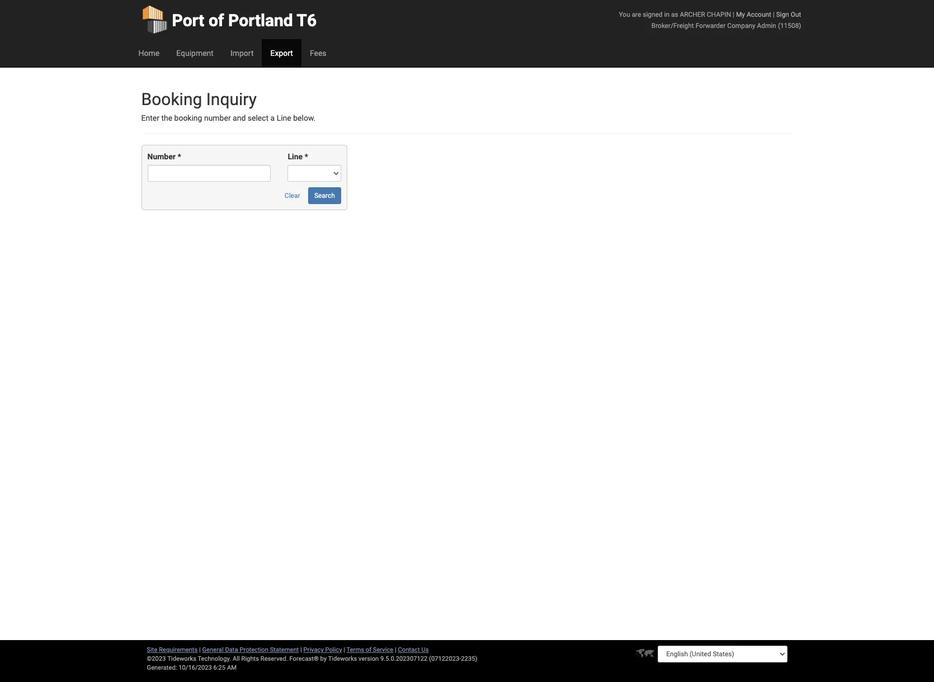 Task type: locate. For each thing, give the bounding box(es) containing it.
data
[[225, 647, 238, 654]]

2 * from the left
[[305, 152, 308, 161]]

of right port
[[209, 11, 224, 30]]

0 horizontal spatial *
[[178, 152, 181, 161]]

all
[[233, 656, 240, 663]]

port
[[172, 11, 204, 30]]

line
[[277, 114, 291, 123], [288, 152, 303, 161]]

of up "version"
[[366, 647, 371, 654]]

booking
[[174, 114, 202, 123]]

line up "clear"
[[288, 152, 303, 161]]

1 horizontal spatial of
[[366, 647, 371, 654]]

import
[[230, 49, 254, 58]]

1 horizontal spatial *
[[305, 152, 308, 161]]

out
[[791, 11, 801, 18]]

line *
[[288, 152, 308, 161]]

search
[[314, 192, 335, 200]]

0 vertical spatial line
[[277, 114, 291, 123]]

privacy policy link
[[304, 647, 342, 654]]

| left sign on the right
[[773, 11, 775, 18]]

home button
[[130, 39, 168, 67]]

account
[[747, 11, 771, 18]]

home
[[138, 49, 160, 58]]

6:25
[[213, 665, 226, 672]]

export
[[270, 49, 293, 58]]

fees button
[[301, 39, 335, 67]]

statement
[[270, 647, 299, 654]]

forwarder
[[696, 22, 726, 30]]

| up 9.5.0.202307122
[[395, 647, 396, 654]]

0 vertical spatial of
[[209, 11, 224, 30]]

the
[[161, 114, 172, 123]]

am
[[227, 665, 237, 672]]

signed
[[643, 11, 663, 18]]

version
[[359, 656, 379, 663]]

Number * text field
[[147, 165, 271, 182]]

number
[[147, 152, 176, 161]]

service
[[373, 647, 393, 654]]

terms of service link
[[347, 647, 393, 654]]

terms
[[347, 647, 364, 654]]

|
[[733, 11, 735, 18], [773, 11, 775, 18], [199, 647, 201, 654], [300, 647, 302, 654], [344, 647, 345, 654], [395, 647, 396, 654]]

import button
[[222, 39, 262, 67]]

1 vertical spatial of
[[366, 647, 371, 654]]

general data protection statement link
[[202, 647, 299, 654]]

t6
[[297, 11, 317, 30]]

1 * from the left
[[178, 152, 181, 161]]

admin
[[757, 22, 776, 30]]

line right a
[[277, 114, 291, 123]]

*
[[178, 152, 181, 161], [305, 152, 308, 161]]

port of portland t6
[[172, 11, 317, 30]]

search button
[[308, 188, 341, 204]]

number *
[[147, 152, 181, 161]]

clear
[[285, 192, 300, 200]]

clear button
[[279, 188, 306, 204]]

my
[[736, 11, 745, 18]]

generated:
[[147, 665, 177, 672]]

tideworks
[[328, 656, 357, 663]]

port of portland t6 link
[[141, 0, 317, 39]]

* down 'below.'
[[305, 152, 308, 161]]

forecast®
[[290, 656, 319, 663]]

and
[[233, 114, 246, 123]]

broker/freight
[[652, 22, 694, 30]]

equipment button
[[168, 39, 222, 67]]

* right number
[[178, 152, 181, 161]]

of
[[209, 11, 224, 30], [366, 647, 371, 654]]

| up forecast®
[[300, 647, 302, 654]]

inquiry
[[206, 90, 257, 109]]

by
[[320, 656, 327, 663]]

you
[[619, 11, 630, 18]]



Task type: vqa. For each thing, say whether or not it's contained in the screenshot.
the bottom LINE
yes



Task type: describe. For each thing, give the bounding box(es) containing it.
contact us link
[[398, 647, 429, 654]]

sign
[[776, 11, 789, 18]]

* for number *
[[178, 152, 181, 161]]

select
[[248, 114, 269, 123]]

as
[[671, 11, 678, 18]]

| left my
[[733, 11, 735, 18]]

(07122023-
[[429, 656, 461, 663]]

| left general
[[199, 647, 201, 654]]

fees
[[310, 49, 326, 58]]

archer
[[680, 11, 705, 18]]

below.
[[293, 114, 316, 123]]

site
[[147, 647, 157, 654]]

number
[[204, 114, 231, 123]]

us
[[421, 647, 429, 654]]

you are signed in as archer chapin | my account | sign out broker/freight forwarder company admin (11508)
[[619, 11, 801, 30]]

portland
[[228, 11, 293, 30]]

line inside booking inquiry enter the booking number and select a line below.
[[277, 114, 291, 123]]

export button
[[262, 39, 301, 67]]

booking
[[141, 90, 202, 109]]

enter
[[141, 114, 159, 123]]

protection
[[240, 647, 268, 654]]

a
[[271, 114, 275, 123]]

contact
[[398, 647, 420, 654]]

site requirements link
[[147, 647, 198, 654]]

booking inquiry enter the booking number and select a line below.
[[141, 90, 316, 123]]

1 vertical spatial line
[[288, 152, 303, 161]]

requirements
[[159, 647, 198, 654]]

chapin
[[707, 11, 731, 18]]

equipment
[[176, 49, 214, 58]]

technology.
[[198, 656, 231, 663]]

(11508)
[[778, 22, 801, 30]]

privacy
[[304, 647, 324, 654]]

site requirements | general data protection statement | privacy policy | terms of service | contact us ©2023 tideworks technology. all rights reserved. forecast® by tideworks version 9.5.0.202307122 (07122023-2235) generated: 10/16/2023 6:25 am
[[147, 647, 477, 672]]

0 horizontal spatial of
[[209, 11, 224, 30]]

| up the tideworks
[[344, 647, 345, 654]]

of inside "site requirements | general data protection statement | privacy policy | terms of service | contact us ©2023 tideworks technology. all rights reserved. forecast® by tideworks version 9.5.0.202307122 (07122023-2235) generated: 10/16/2023 6:25 am"
[[366, 647, 371, 654]]

reserved.
[[261, 656, 288, 663]]

* for line *
[[305, 152, 308, 161]]

2235)
[[461, 656, 477, 663]]

policy
[[325, 647, 342, 654]]

10/16/2023
[[179, 665, 212, 672]]

©2023 tideworks
[[147, 656, 196, 663]]

are
[[632, 11, 641, 18]]

my account link
[[736, 11, 771, 18]]

company
[[727, 22, 756, 30]]

sign out link
[[776, 11, 801, 18]]

in
[[664, 11, 670, 18]]

general
[[202, 647, 224, 654]]

rights
[[241, 656, 259, 663]]

9.5.0.202307122
[[380, 656, 428, 663]]



